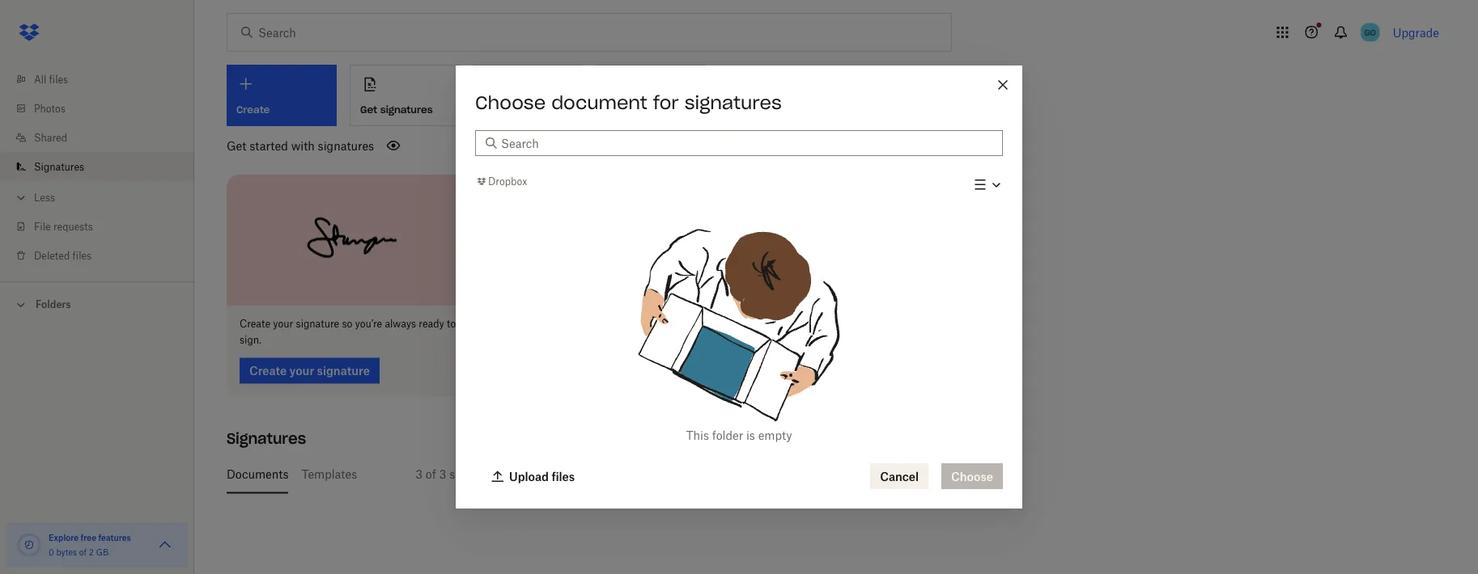 Task type: vqa. For each thing, say whether or not it's contained in the screenshot.
the features
yes



Task type: locate. For each thing, give the bounding box(es) containing it.
sign
[[483, 103, 504, 116]]

this
[[573, 468, 593, 482]]

gb
[[96, 548, 109, 558]]

1 horizontal spatial signatures
[[380, 103, 433, 116]]

month.
[[596, 468, 634, 482]]

sign.
[[240, 334, 261, 347]]

0 vertical spatial requests
[[53, 221, 93, 233]]

sign yourself
[[483, 103, 548, 116]]

1 vertical spatial yourself
[[682, 468, 725, 482]]

upload files button
[[482, 464, 585, 490]]

all
[[34, 73, 46, 85]]

left
[[553, 468, 570, 482]]

1 horizontal spatial of
[[426, 468, 436, 482]]

1 vertical spatial signatures
[[227, 430, 306, 449]]

files inside button
[[552, 470, 575, 484]]

requests
[[53, 221, 93, 233], [503, 468, 549, 482]]

list
[[0, 55, 194, 282]]

yourself right sign
[[507, 103, 548, 116]]

requests left left
[[503, 468, 549, 482]]

1 vertical spatial get
[[227, 139, 246, 153]]

tab list containing documents
[[227, 456, 1433, 494]]

3
[[416, 468, 423, 482], [439, 468, 446, 482]]

explore free features 0 bytes of 2 gb
[[49, 533, 131, 558]]

1 horizontal spatial is
[[747, 429, 755, 443]]

templates tab
[[302, 456, 357, 494]]

photos
[[34, 102, 66, 115]]

0 horizontal spatial files
[[49, 73, 68, 85]]

1 horizontal spatial 3
[[439, 468, 446, 482]]

2 vertical spatial files
[[552, 470, 575, 484]]

0 vertical spatial is
[[747, 429, 755, 443]]

of
[[426, 468, 436, 482], [79, 548, 87, 558]]

upload
[[509, 470, 549, 484]]

this folder is empty
[[686, 429, 792, 443]]

signatures up the documents 'tab'
[[227, 430, 306, 449]]

1 horizontal spatial signature
[[450, 468, 500, 482]]

for
[[653, 92, 679, 114]]

yourself down this
[[682, 468, 725, 482]]

is right folder
[[747, 429, 755, 443]]

files right all
[[49, 73, 68, 85]]

so
[[342, 318, 352, 330]]

sign yourself button
[[473, 65, 583, 126]]

all files
[[34, 73, 68, 85]]

1 horizontal spatial get
[[360, 103, 377, 116]]

this
[[686, 429, 709, 443]]

0 horizontal spatial signature
[[296, 318, 339, 330]]

is left unlimited.
[[728, 468, 737, 482]]

files right deleted
[[73, 250, 92, 262]]

0 horizontal spatial of
[[79, 548, 87, 558]]

1 horizontal spatial yourself
[[682, 468, 725, 482]]

0 vertical spatial files
[[49, 73, 68, 85]]

cancel button
[[871, 464, 929, 490]]

cancel
[[880, 470, 919, 484]]

you're
[[355, 318, 382, 330]]

files right upload
[[552, 470, 575, 484]]

dropbox
[[488, 176, 527, 188]]

signatures
[[34, 161, 84, 173], [227, 430, 306, 449]]

1 vertical spatial files
[[73, 250, 92, 262]]

1 vertical spatial of
[[79, 548, 87, 558]]

signature
[[296, 318, 339, 330], [450, 468, 500, 482]]

deleted files
[[34, 250, 92, 262]]

all files link
[[13, 65, 194, 94]]

signature left so
[[296, 318, 339, 330]]

0 horizontal spatial yourself
[[507, 103, 548, 116]]

0 horizontal spatial signatures
[[34, 161, 84, 173]]

requests right file at the top of page
[[53, 221, 93, 233]]

get inside button
[[360, 103, 377, 116]]

signatures
[[685, 92, 782, 114], [380, 103, 433, 116], [318, 139, 374, 153]]

started
[[250, 139, 288, 153]]

1 vertical spatial requests
[[503, 468, 549, 482]]

0 horizontal spatial is
[[728, 468, 737, 482]]

ready
[[419, 318, 444, 330]]

files for all files
[[49, 73, 68, 85]]

signatures down shared on the top
[[34, 161, 84, 173]]

signatures inside dialog
[[685, 92, 782, 114]]

get
[[360, 103, 377, 116], [227, 139, 246, 153]]

get signatures
[[360, 103, 433, 116]]

get left started
[[227, 139, 246, 153]]

document
[[552, 92, 648, 114]]

of inside explore free features 0 bytes of 2 gb
[[79, 548, 87, 558]]

list containing all files
[[0, 55, 194, 282]]

0 horizontal spatial 3
[[416, 468, 423, 482]]

yourself
[[507, 103, 548, 116], [682, 468, 725, 482]]

0 horizontal spatial signatures
[[318, 139, 374, 153]]

1 horizontal spatial files
[[73, 250, 92, 262]]

to
[[447, 318, 456, 330]]

Search text field
[[501, 134, 994, 152]]

get up get started with signatures
[[360, 103, 377, 116]]

files
[[49, 73, 68, 85], [73, 250, 92, 262], [552, 470, 575, 484]]

0 horizontal spatial get
[[227, 139, 246, 153]]

signatures for get started with signatures
[[318, 139, 374, 153]]

get for get started with signatures
[[227, 139, 246, 153]]

upgrade
[[1393, 26, 1440, 39]]

file
[[34, 221, 51, 233]]

0 vertical spatial yourself
[[507, 103, 548, 116]]

choose document for signatures
[[475, 92, 782, 114]]

shared
[[34, 132, 67, 144]]

1 vertical spatial signature
[[450, 468, 500, 482]]

signatures inside button
[[380, 103, 433, 116]]

signature left upload
[[450, 468, 500, 482]]

signatures list item
[[0, 152, 194, 181]]

tab list
[[227, 456, 1433, 494]]

2 horizontal spatial files
[[552, 470, 575, 484]]

0 vertical spatial get
[[360, 103, 377, 116]]

0 vertical spatial signature
[[296, 318, 339, 330]]

0 vertical spatial signatures
[[34, 161, 84, 173]]

is
[[747, 429, 755, 443], [728, 468, 737, 482]]

files for deleted files
[[73, 250, 92, 262]]

0 horizontal spatial requests
[[53, 221, 93, 233]]

2 horizontal spatial signatures
[[685, 92, 782, 114]]

0 vertical spatial of
[[426, 468, 436, 482]]

quota usage element
[[16, 533, 42, 559]]



Task type: describe. For each thing, give the bounding box(es) containing it.
signatures inside list item
[[34, 161, 84, 173]]

upgrade link
[[1393, 26, 1440, 39]]

get started with signatures
[[227, 139, 374, 153]]

1 3 from the left
[[416, 468, 423, 482]]

deleted
[[34, 250, 70, 262]]

is inside choose document for signatures dialog
[[747, 429, 755, 443]]

upload files
[[509, 470, 575, 484]]

photos link
[[13, 94, 194, 123]]

2 3 from the left
[[439, 468, 446, 482]]

always
[[385, 318, 416, 330]]

1 horizontal spatial requests
[[503, 468, 549, 482]]

unlimited.
[[740, 468, 794, 482]]

free
[[81, 533, 96, 543]]

1 horizontal spatial signatures
[[227, 430, 306, 449]]

empty
[[758, 429, 792, 443]]

shared link
[[13, 123, 194, 152]]

files for upload files
[[552, 470, 575, 484]]

of inside tab list
[[426, 468, 436, 482]]

bytes
[[56, 548, 77, 558]]

folders button
[[0, 292, 194, 316]]

signatures link
[[13, 152, 194, 181]]

3 of 3 signature requests left this month. signing yourself is unlimited.
[[416, 468, 794, 482]]

documents
[[227, 468, 289, 482]]

dropbox image
[[13, 16, 45, 49]]

get for get signatures
[[360, 103, 377, 116]]

explore
[[49, 533, 79, 543]]

get signatures button
[[350, 65, 460, 126]]

choose
[[475, 92, 546, 114]]

0
[[49, 548, 54, 558]]

documents tab
[[227, 456, 289, 494]]

signing
[[637, 468, 679, 482]]

signatures for choose document for signatures
[[685, 92, 782, 114]]

signature inside tab list
[[450, 468, 500, 482]]

create your signature so you're always ready to sign.
[[240, 318, 456, 347]]

folders
[[36, 299, 71, 311]]

folder
[[712, 429, 743, 443]]

features
[[98, 533, 131, 543]]

with
[[291, 139, 315, 153]]

less
[[34, 192, 55, 204]]

signature inside create your signature so you're always ready to sign.
[[296, 318, 339, 330]]

deleted files link
[[13, 241, 194, 270]]

create
[[240, 318, 271, 330]]

2
[[89, 548, 94, 558]]

file requests
[[34, 221, 93, 233]]

your
[[273, 318, 293, 330]]

file requests link
[[13, 212, 194, 241]]

less image
[[13, 190, 29, 206]]

templates
[[302, 468, 357, 482]]

1 vertical spatial is
[[728, 468, 737, 482]]

yourself inside button
[[507, 103, 548, 116]]

choose document for signatures dialog
[[456, 66, 1023, 509]]

dropbox link
[[475, 174, 527, 190]]



